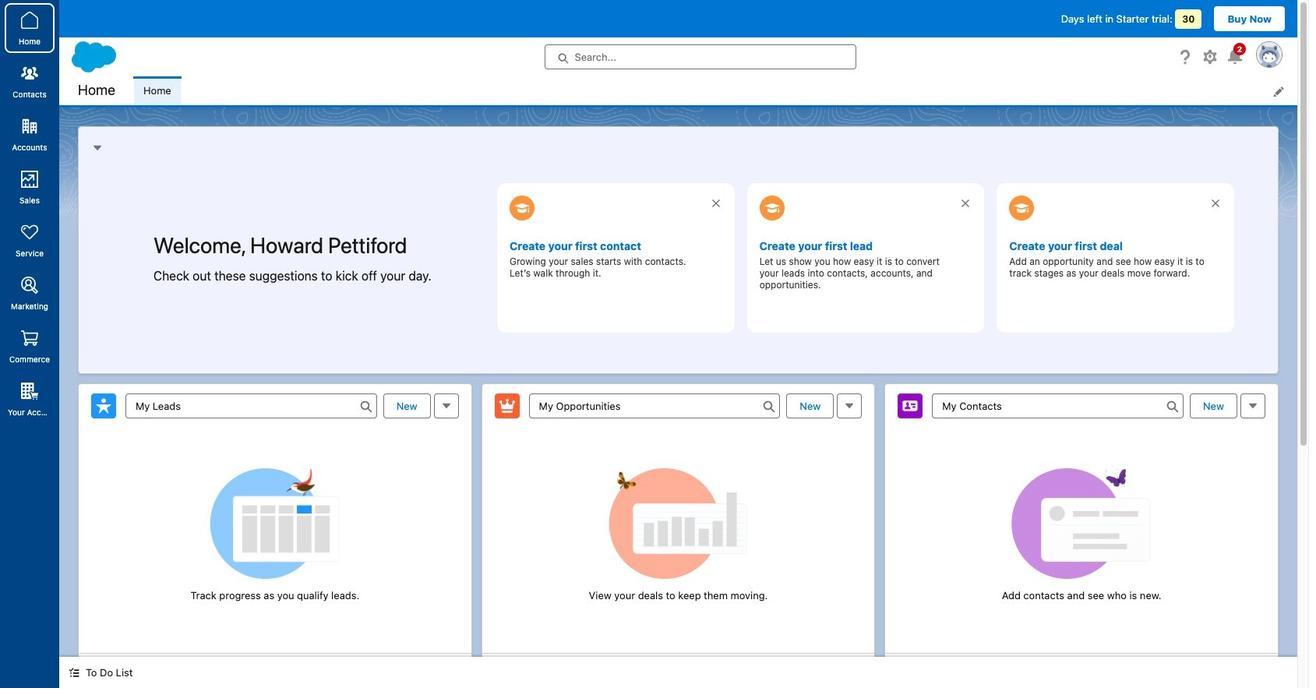 Task type: locate. For each thing, give the bounding box(es) containing it.
1 horizontal spatial select an option text field
[[529, 393, 780, 418]]

Select an Option text field
[[125, 393, 377, 418], [529, 393, 780, 418]]

list
[[134, 76, 1297, 105]]

0 horizontal spatial select an option text field
[[125, 393, 377, 418]]



Task type: describe. For each thing, give the bounding box(es) containing it.
1 select an option text field from the left
[[125, 393, 377, 418]]

2 select an option text field from the left
[[529, 393, 780, 418]]

text default image
[[69, 667, 79, 678]]



